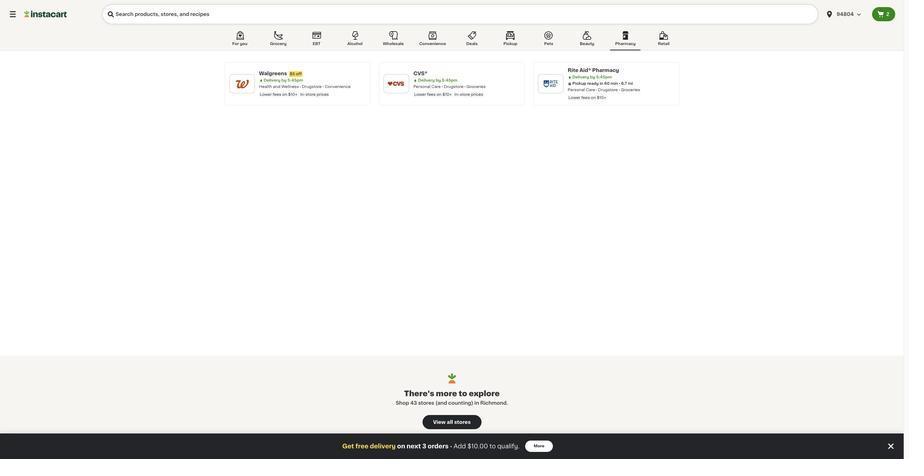 Task type: locate. For each thing, give the bounding box(es) containing it.
1 vertical spatial pickup
[[572, 82, 586, 86]]

beauty button
[[572, 30, 602, 50]]

stores inside button
[[454, 420, 471, 425]]

walgreens logo image
[[233, 75, 251, 93]]

pharmacy
[[615, 42, 636, 46], [592, 68, 619, 73]]

1 horizontal spatial fees
[[427, 93, 436, 97]]

off
[[296, 72, 302, 76]]

1 horizontal spatial store
[[460, 93, 470, 97]]

fees down "cvs®"
[[427, 93, 436, 97]]

0 horizontal spatial in-
[[300, 93, 306, 97]]

0 horizontal spatial store
[[306, 93, 316, 97]]

1 horizontal spatial $10+
[[443, 93, 452, 97]]

in- for drugstore
[[455, 93, 460, 97]]

in-
[[300, 93, 306, 97], [455, 93, 460, 97]]

personal down "cvs®"
[[413, 85, 430, 89]]

0 horizontal spatial to
[[459, 390, 467, 398]]

$10+ for drugstore
[[443, 93, 452, 97]]

delivery down 'walgreens'
[[264, 78, 280, 82]]

1 prices from the left
[[317, 93, 329, 97]]

2 store from the left
[[460, 93, 470, 97]]

1 horizontal spatial lower fees on $10+ in-store prices
[[414, 93, 483, 97]]

add
[[454, 444, 466, 450]]

lower fees on $10+
[[568, 96, 606, 100]]

0 vertical spatial to
[[459, 390, 467, 398]]

by
[[590, 75, 595, 79], [281, 78, 287, 82], [436, 78, 441, 82]]

there's more to explore shop 43 stores (and counting) in richmond.
[[396, 390, 508, 406]]

pickup for pickup ready in 60 min
[[572, 82, 586, 86]]

delivery down aid®
[[572, 75, 589, 79]]

2 horizontal spatial delivery by 5:45pm
[[572, 75, 612, 79]]

qualify.
[[497, 444, 520, 450]]

to inside get free delivery on next 3 orders • add $10.00 to qualify.
[[490, 444, 496, 450]]

0 horizontal spatial drugstore
[[302, 85, 322, 89]]

personal up lower fees on $10+
[[568, 88, 585, 92]]

delivery by 5:45pm down walgreens $5 off
[[264, 78, 303, 82]]

alcohol button
[[340, 30, 370, 50]]

1 horizontal spatial groceries
[[621, 88, 640, 92]]

1 vertical spatial convenience
[[325, 85, 351, 89]]

0 horizontal spatial in
[[474, 401, 479, 406]]

0 horizontal spatial personal
[[413, 85, 430, 89]]

2 horizontal spatial 5:45pm
[[596, 75, 612, 79]]

fees
[[273, 93, 281, 97], [427, 93, 436, 97], [581, 96, 590, 100]]

store
[[306, 93, 316, 97], [460, 93, 470, 97]]

0 horizontal spatial lower
[[260, 93, 272, 97]]

deals
[[466, 42, 478, 46]]

convenience
[[419, 42, 446, 46], [325, 85, 351, 89]]

lower down "cvs®"
[[414, 93, 426, 97]]

0 horizontal spatial 5:45pm
[[288, 78, 303, 82]]

0 horizontal spatial lower fees on $10+ in-store prices
[[260, 93, 329, 97]]

lower
[[260, 93, 272, 97], [414, 93, 426, 97], [568, 96, 580, 100]]

to
[[459, 390, 467, 398], [490, 444, 496, 450]]

prices
[[317, 93, 329, 97], [471, 93, 483, 97]]

lower fees on $10+ in-store prices down 'wellness'
[[260, 93, 329, 97]]

2 prices from the left
[[471, 93, 483, 97]]

free
[[355, 444, 368, 450]]

wellness
[[281, 85, 299, 89]]

delivery
[[572, 75, 589, 79], [264, 78, 280, 82], [418, 78, 435, 82]]

pickup
[[503, 42, 517, 46], [572, 82, 586, 86]]

0 horizontal spatial stores
[[418, 401, 434, 406]]

view all stores
[[433, 420, 471, 425]]

lower down the pickup ready in 60 min
[[568, 96, 580, 100]]

stores right all
[[454, 420, 471, 425]]

fees down ready
[[581, 96, 590, 100]]

to up counting) in the bottom of the page
[[459, 390, 467, 398]]

2 horizontal spatial fees
[[581, 96, 590, 100]]

pharmacy inside 'button'
[[615, 42, 636, 46]]

0 horizontal spatial prices
[[317, 93, 329, 97]]

2 lower fees on $10+ in-store prices from the left
[[414, 93, 483, 97]]

pickup for pickup
[[503, 42, 517, 46]]

pickup inside button
[[503, 42, 517, 46]]

counting)
[[448, 401, 473, 406]]

1 vertical spatial in
[[474, 401, 479, 406]]

6.7
[[621, 82, 627, 86]]

get free delivery on next 3 orders • add $10.00 to qualify.
[[342, 444, 520, 450]]

1 horizontal spatial 5:45pm
[[442, 78, 458, 82]]

1 horizontal spatial lower
[[414, 93, 426, 97]]

delivery by 5:45pm up ready
[[572, 75, 612, 79]]

2 horizontal spatial $10+
[[597, 96, 606, 100]]

by for cvs®
[[436, 78, 441, 82]]

drugstore
[[302, 85, 322, 89], [444, 85, 464, 89], [598, 88, 618, 92]]

2 in- from the left
[[455, 93, 460, 97]]

1 in- from the left
[[300, 93, 306, 97]]

5:45pm for rite aid® pharmacy
[[596, 75, 612, 79]]

cvs® logo image
[[387, 75, 406, 93]]

more
[[436, 390, 457, 398]]

2 horizontal spatial by
[[590, 75, 595, 79]]

$5
[[290, 72, 295, 76]]

grocery
[[270, 42, 287, 46]]

0 vertical spatial stores
[[418, 401, 434, 406]]

1 horizontal spatial prices
[[471, 93, 483, 97]]

personal care drugstore groceries down 60
[[568, 88, 640, 92]]

0 vertical spatial convenience
[[419, 42, 446, 46]]

stores
[[418, 401, 434, 406], [454, 420, 471, 425]]

pets button
[[533, 30, 564, 50]]

1 horizontal spatial delivery
[[418, 78, 435, 82]]

there's
[[404, 390, 434, 398]]

prices for drugstore
[[317, 93, 329, 97]]

1 store from the left
[[306, 93, 316, 97]]

0 horizontal spatial pickup
[[503, 42, 517, 46]]

fees for care
[[427, 93, 436, 97]]

0 horizontal spatial convenience
[[325, 85, 351, 89]]

94804 button
[[825, 4, 868, 24]]

delivery by 5:45pm for cvs®
[[418, 78, 458, 82]]

aid®
[[580, 68, 591, 73]]

delivery by 5:45pm down "cvs®"
[[418, 78, 458, 82]]

1 vertical spatial to
[[490, 444, 496, 450]]

cvs®
[[413, 71, 427, 76]]

groceries
[[467, 85, 486, 89], [621, 88, 640, 92]]

lower down the health
[[260, 93, 272, 97]]

care
[[431, 85, 441, 89], [586, 88, 595, 92]]

1 vertical spatial stores
[[454, 420, 471, 425]]

2 horizontal spatial delivery
[[572, 75, 589, 79]]

in
[[600, 82, 603, 86], [474, 401, 479, 406]]

0 horizontal spatial fees
[[273, 93, 281, 97]]

1 horizontal spatial pickup
[[572, 82, 586, 86]]

in down explore
[[474, 401, 479, 406]]

1 horizontal spatial by
[[436, 78, 441, 82]]

personal care drugstore groceries
[[413, 85, 486, 89], [568, 88, 640, 92]]

1 horizontal spatial in
[[600, 82, 603, 86]]

delivery by 5:45pm
[[572, 75, 612, 79], [264, 78, 303, 82], [418, 78, 458, 82]]

personal care drugstore groceries down "cvs®"
[[413, 85, 486, 89]]

on
[[282, 93, 287, 97], [437, 93, 442, 97], [591, 96, 596, 100], [397, 444, 405, 450]]

convenience inside 'button'
[[419, 42, 446, 46]]

lower fees on $10+ in-store prices down "cvs®"
[[414, 93, 483, 97]]

0 horizontal spatial $10+
[[288, 93, 297, 97]]

1 horizontal spatial stores
[[454, 420, 471, 425]]

1 horizontal spatial care
[[586, 88, 595, 92]]

rite
[[568, 68, 578, 73]]

personal
[[413, 85, 430, 89], [568, 88, 585, 92]]

view all stores button
[[422, 415, 481, 430]]

6.7 mi
[[621, 82, 633, 86]]

2 horizontal spatial lower
[[568, 96, 580, 100]]

fees down and at left
[[273, 93, 281, 97]]

delivery by 5:45pm for rite aid® pharmacy
[[572, 75, 612, 79]]

prices for groceries
[[471, 93, 483, 97]]

in left 60
[[600, 82, 603, 86]]

$10+
[[288, 93, 297, 97], [443, 93, 452, 97], [597, 96, 606, 100]]

pharmacy button
[[610, 30, 641, 50]]

1 horizontal spatial in-
[[455, 93, 460, 97]]

delivery down "cvs®"
[[418, 78, 435, 82]]

health and wellness drugstore convenience
[[259, 85, 351, 89]]

1 horizontal spatial personal
[[568, 88, 585, 92]]

to right $10.00
[[490, 444, 496, 450]]

explore
[[469, 390, 500, 398]]

delivery
[[370, 444, 396, 450]]

lower fees on $10+ in-store prices
[[260, 93, 329, 97], [414, 93, 483, 97]]

for you button
[[225, 30, 255, 50]]

None search field
[[102, 4, 818, 24]]

retail
[[658, 42, 670, 46]]

get
[[342, 444, 354, 450]]

pickup button
[[495, 30, 526, 50]]

(and
[[436, 401, 447, 406]]

$10.00
[[467, 444, 488, 450]]

1 horizontal spatial convenience
[[419, 42, 446, 46]]

1 horizontal spatial delivery by 5:45pm
[[418, 78, 458, 82]]

0 vertical spatial pickup
[[503, 42, 517, 46]]

0 vertical spatial in
[[600, 82, 603, 86]]

1 horizontal spatial to
[[490, 444, 496, 450]]

1 lower fees on $10+ in-store prices from the left
[[260, 93, 329, 97]]

0 vertical spatial pharmacy
[[615, 42, 636, 46]]

lower for personal
[[414, 93, 426, 97]]

stores down there's
[[418, 401, 434, 406]]

5:45pm
[[596, 75, 612, 79], [288, 78, 303, 82], [442, 78, 458, 82]]



Task type: describe. For each thing, give the bounding box(es) containing it.
richmond.
[[480, 401, 508, 406]]

ebt button
[[301, 30, 332, 50]]

deals button
[[457, 30, 487, 50]]

shop
[[396, 401, 409, 406]]

store for drugstore
[[306, 93, 316, 97]]

to inside there's more to explore shop 43 stores (and counting) in richmond.
[[459, 390, 467, 398]]

wholesale button
[[378, 30, 409, 50]]

store for groceries
[[460, 93, 470, 97]]

and
[[273, 85, 280, 89]]

1 vertical spatial pharmacy
[[592, 68, 619, 73]]

94804 button
[[821, 4, 872, 24]]

0 horizontal spatial by
[[281, 78, 287, 82]]

shop categories tab list
[[225, 30, 679, 50]]

next
[[407, 444, 421, 450]]

retail button
[[649, 30, 679, 50]]

mi
[[628, 82, 633, 86]]

lower for health
[[260, 93, 272, 97]]

stores inside there's more to explore shop 43 stores (and counting) in richmond.
[[418, 401, 434, 406]]

ready
[[587, 82, 599, 86]]

in inside there's more to explore shop 43 stores (and counting) in richmond.
[[474, 401, 479, 406]]

for you
[[232, 42, 247, 46]]

all
[[447, 420, 453, 425]]

grocery button
[[263, 30, 294, 50]]

2
[[886, 12, 890, 17]]

you
[[240, 42, 247, 46]]

2 button
[[872, 7, 895, 21]]

instacart image
[[24, 10, 67, 18]]

3
[[422, 444, 426, 450]]

0 horizontal spatial care
[[431, 85, 441, 89]]

0 horizontal spatial personal care drugstore groceries
[[413, 85, 486, 89]]

Search field
[[102, 4, 818, 24]]

lower fees on $10+ in-store prices for wellness
[[260, 93, 329, 97]]

for
[[232, 42, 239, 46]]

pets
[[544, 42, 553, 46]]

0 horizontal spatial delivery
[[264, 78, 280, 82]]

0 horizontal spatial delivery by 5:45pm
[[264, 78, 303, 82]]

pickup ready in 60 min
[[572, 82, 618, 86]]

in- for wellness
[[300, 93, 306, 97]]

beauty
[[580, 42, 594, 46]]

health
[[259, 85, 272, 89]]

view all stores link
[[422, 415, 481, 430]]

1 horizontal spatial drugstore
[[444, 85, 464, 89]]

5:45pm for cvs®
[[442, 78, 458, 82]]

treatment tracker modal dialog
[[0, 434, 904, 460]]

$10+ for wellness
[[288, 93, 297, 97]]

lower fees on $10+ in-store prices for drugstore
[[414, 93, 483, 97]]

•
[[450, 444, 452, 449]]

walgreens $5 off
[[259, 71, 302, 76]]

delivery for cvs®
[[418, 78, 435, 82]]

delivery for rite aid® pharmacy
[[572, 75, 589, 79]]

walgreens
[[259, 71, 287, 76]]

min
[[611, 82, 618, 86]]

fees for and
[[273, 93, 281, 97]]

43
[[410, 401, 417, 406]]

wholesale
[[383, 42, 404, 46]]

convenience button
[[416, 30, 449, 50]]

0 horizontal spatial groceries
[[467, 85, 486, 89]]

rite aid® pharmacy
[[568, 68, 619, 73]]

ebt
[[313, 42, 321, 46]]

alcohol
[[347, 42, 363, 46]]

more
[[534, 445, 544, 449]]

94804
[[837, 12, 854, 17]]

orders
[[428, 444, 449, 450]]

2 horizontal spatial drugstore
[[598, 88, 618, 92]]

rite aid® pharmacy logo image
[[541, 75, 560, 93]]

more button
[[525, 441, 553, 452]]

view
[[433, 420, 446, 425]]

on inside get free delivery on next 3 orders • add $10.00 to qualify.
[[397, 444, 405, 450]]

1 horizontal spatial personal care drugstore groceries
[[568, 88, 640, 92]]

by for rite aid® pharmacy
[[590, 75, 595, 79]]

60
[[604, 82, 610, 86]]



Task type: vqa. For each thing, say whether or not it's contained in the screenshot.
the bottom Pharmacy
yes



